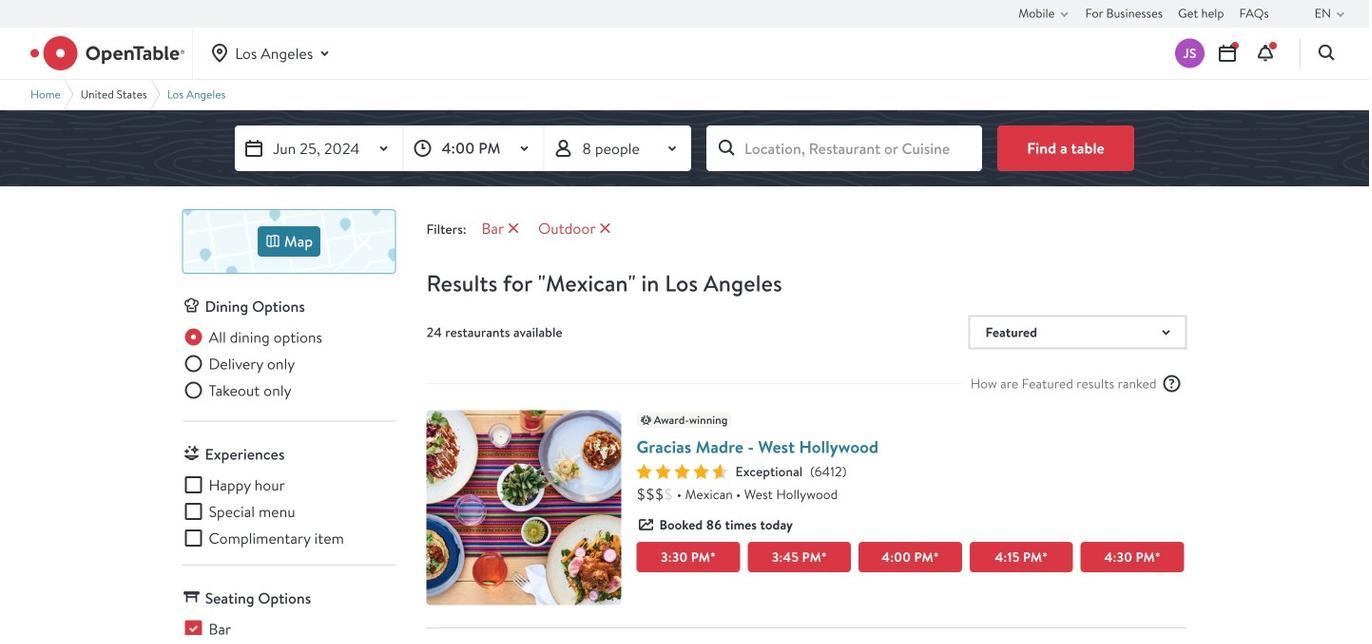 Task type: vqa. For each thing, say whether or not it's contained in the screenshot.
option inside the group
no



Task type: locate. For each thing, give the bounding box(es) containing it.
group
[[182, 326, 396, 406], [182, 474, 396, 550]]

0 vertical spatial group
[[182, 326, 396, 406]]

None radio
[[182, 326, 322, 349], [182, 352, 295, 375], [182, 379, 292, 402], [182, 326, 322, 349], [182, 352, 295, 375], [182, 379, 292, 402]]

4.7 stars image
[[637, 464, 728, 479]]

2 group from the top
[[182, 474, 396, 550]]

1 vertical spatial group
[[182, 474, 396, 550]]

opentable logo image
[[30, 36, 185, 70]]

None field
[[707, 126, 982, 171]]



Task type: describe. For each thing, give the bounding box(es) containing it.
Please input a Location, Restaurant or Cuisine field
[[707, 126, 982, 171]]

1 group from the top
[[182, 326, 396, 406]]

a photo of gracias madre - west hollywood restaurant image
[[427, 410, 622, 605]]



